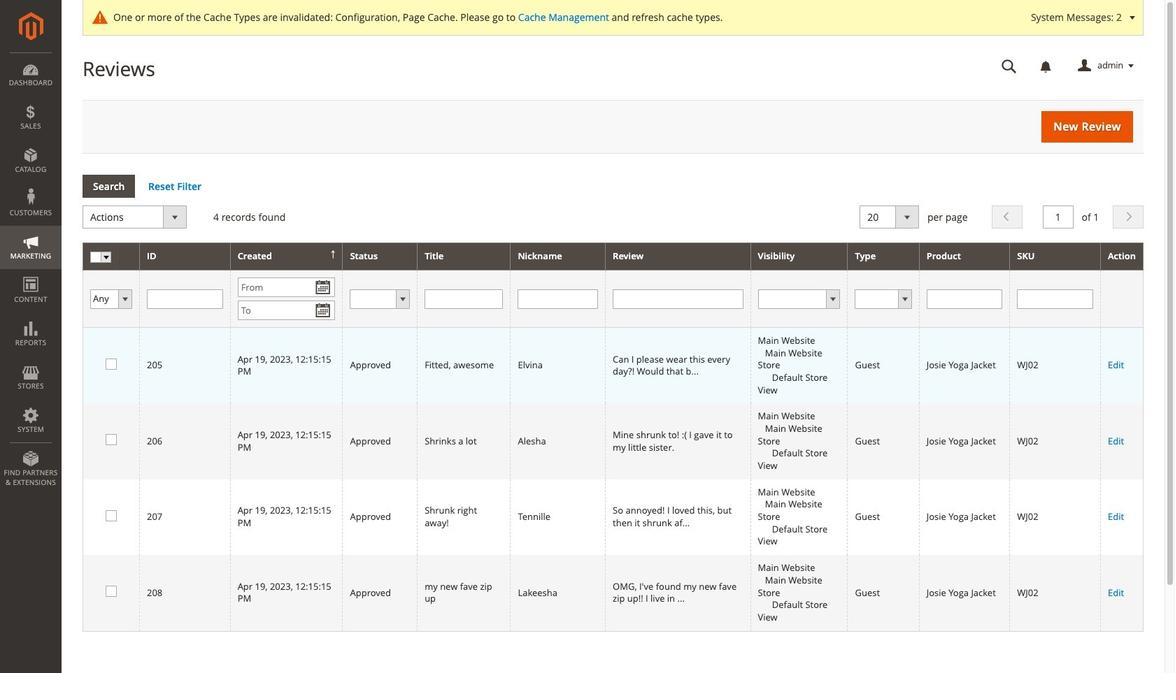 Task type: describe. For each thing, give the bounding box(es) containing it.
From text field
[[238, 278, 336, 297]]

To text field
[[238, 301, 336, 321]]



Task type: vqa. For each thing, say whether or not it's contained in the screenshot.
Menu
no



Task type: locate. For each thing, give the bounding box(es) containing it.
None checkbox
[[106, 435, 115, 444]]

None text field
[[992, 54, 1027, 78], [1043, 206, 1074, 229], [147, 289, 223, 309], [425, 289, 503, 309], [518, 289, 598, 309], [927, 289, 1003, 309], [1018, 289, 1094, 309], [992, 54, 1027, 78], [1043, 206, 1074, 229], [147, 289, 223, 309], [425, 289, 503, 309], [518, 289, 598, 309], [927, 289, 1003, 309], [1018, 289, 1094, 309]]

None checkbox
[[106, 359, 115, 368], [106, 511, 115, 520], [106, 586, 115, 596], [106, 359, 115, 368], [106, 511, 115, 520], [106, 586, 115, 596]]

menu bar
[[0, 52, 62, 495]]

None text field
[[613, 289, 744, 309]]

magento admin panel image
[[19, 12, 43, 41]]



